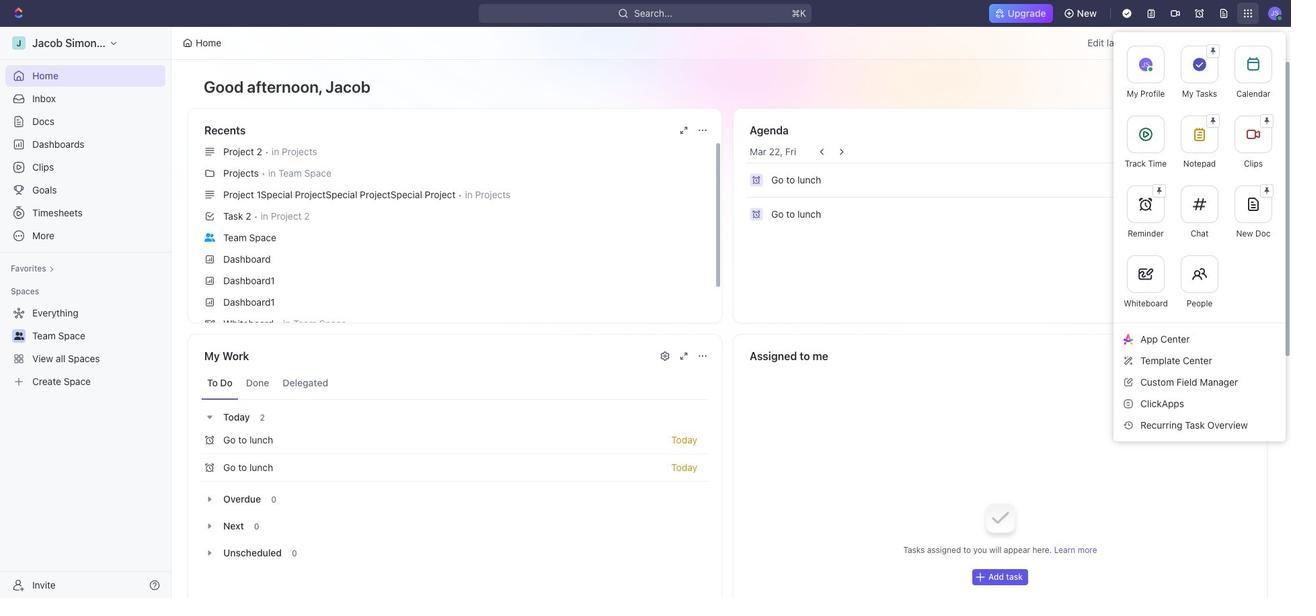 Task type: describe. For each thing, give the bounding box(es) containing it.
user group image
[[204, 233, 215, 242]]



Task type: vqa. For each thing, say whether or not it's contained in the screenshot.
"tree"
yes



Task type: locate. For each thing, give the bounding box(es) containing it.
sidebar navigation
[[0, 27, 171, 598]]

tab list
[[202, 367, 708, 400]]

tree
[[5, 303, 165, 393]]

tree inside "sidebar" navigation
[[5, 303, 165, 393]]



